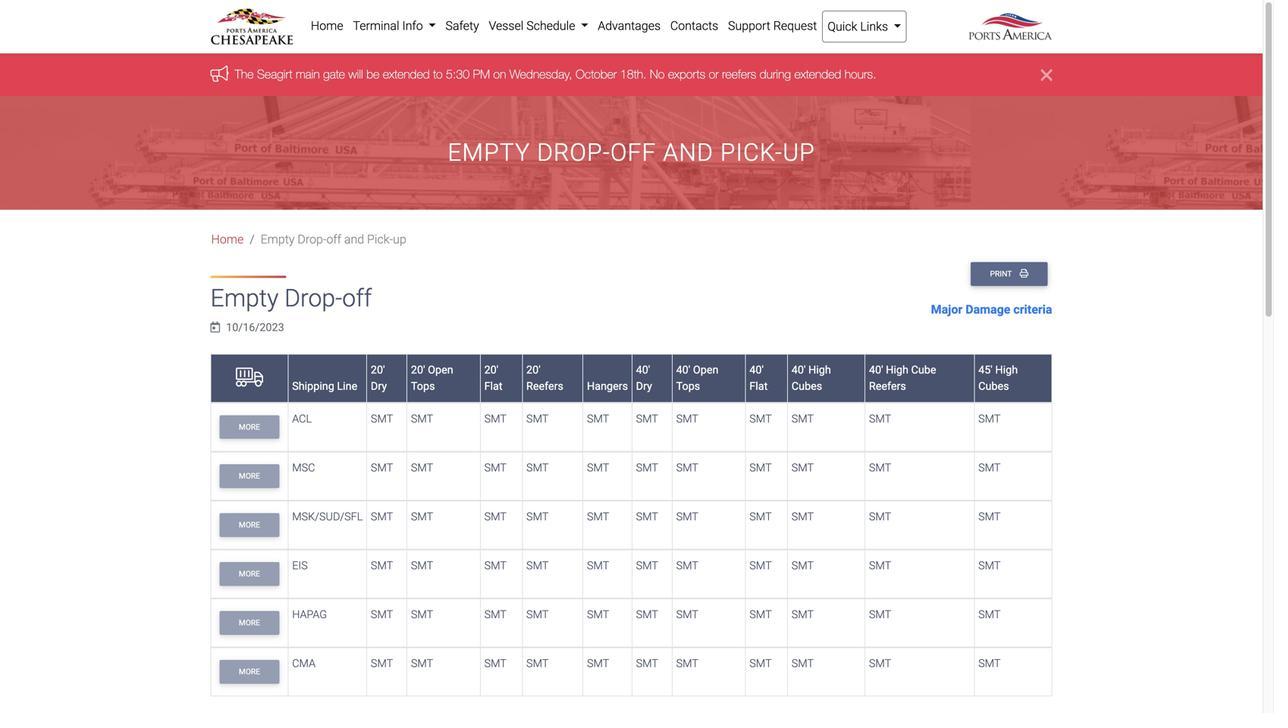 Task type: locate. For each thing, give the bounding box(es) containing it.
1 tops from the left
[[411, 380, 435, 393]]

1 horizontal spatial home link
[[306, 11, 348, 41]]

1 vertical spatial home
[[211, 232, 244, 247]]

empty
[[448, 138, 531, 167], [261, 232, 295, 247], [211, 284, 279, 313]]

1 horizontal spatial up
[[783, 138, 816, 167]]

20' left 20' open tops
[[371, 364, 385, 376]]

20' open tops
[[411, 364, 454, 393]]

dry right hangers
[[636, 380, 653, 393]]

cubes
[[792, 380, 823, 393], [979, 380, 1010, 393]]

request
[[774, 19, 818, 33]]

2 tops from the left
[[677, 380, 701, 393]]

40' high cube reefers
[[870, 364, 937, 393]]

0 horizontal spatial dry
[[371, 380, 387, 393]]

damage
[[966, 302, 1011, 317]]

0 vertical spatial up
[[783, 138, 816, 167]]

home link
[[306, 11, 348, 41], [211, 232, 244, 247]]

acl
[[292, 412, 312, 425]]

4 20' from the left
[[527, 364, 541, 376]]

40' for 40' high cube reefers
[[870, 364, 884, 376]]

major
[[932, 302, 963, 317]]

0 vertical spatial empty drop-off and pick-up
[[448, 138, 816, 167]]

cubes for 40'
[[792, 380, 823, 393]]

terminal info link
[[348, 11, 441, 41]]

2 40' from the left
[[677, 364, 691, 376]]

2 reefers from the left
[[870, 380, 907, 393]]

2 horizontal spatial off
[[611, 138, 657, 167]]

1 horizontal spatial dry
[[636, 380, 653, 393]]

2 open from the left
[[694, 364, 719, 376]]

40' inside 40' high cubes
[[792, 364, 806, 376]]

dry for 20' dry
[[371, 380, 387, 393]]

1 flat from the left
[[485, 380, 503, 393]]

0 horizontal spatial home link
[[211, 232, 244, 247]]

1 horizontal spatial reefers
[[870, 380, 907, 393]]

40' for 40' flat
[[750, 364, 764, 376]]

10/16/2023
[[226, 321, 284, 334]]

2 high from the left
[[887, 364, 909, 376]]

20' right 20' dry
[[411, 364, 425, 376]]

20' right 20' flat
[[527, 364, 541, 376]]

cubes inside 40' high cubes
[[792, 380, 823, 393]]

1 open from the left
[[428, 364, 454, 376]]

open inside 40' open tops
[[694, 364, 719, 376]]

links
[[861, 19, 889, 34]]

20' left 20' reefers
[[485, 364, 499, 376]]

40' left cube
[[870, 364, 884, 376]]

1 horizontal spatial home
[[311, 19, 344, 33]]

1 vertical spatial pick-
[[367, 232, 393, 247]]

1 high from the left
[[809, 364, 832, 376]]

cubes right 40' flat
[[792, 380, 823, 393]]

high right 40' flat
[[809, 364, 832, 376]]

cubes down 45'
[[979, 380, 1010, 393]]

open left 20' flat
[[428, 364, 454, 376]]

1 vertical spatial empty
[[261, 232, 295, 247]]

major damage criteria
[[932, 302, 1053, 317]]

major damage criteria link
[[932, 300, 1053, 319]]

1 horizontal spatial flat
[[750, 380, 768, 393]]

40' for 40' open tops
[[677, 364, 691, 376]]

0 horizontal spatial off
[[327, 232, 342, 247]]

1 horizontal spatial tops
[[677, 380, 701, 393]]

reefers
[[527, 380, 564, 393], [870, 380, 907, 393]]

0 horizontal spatial empty drop-off and pick-up
[[261, 232, 407, 247]]

1 vertical spatial off
[[327, 232, 342, 247]]

and
[[664, 138, 714, 167], [344, 232, 364, 247]]

high right 45'
[[996, 364, 1019, 376]]

home for leftmost the home link
[[211, 232, 244, 247]]

off
[[611, 138, 657, 167], [327, 232, 342, 247], [342, 284, 372, 313]]

open left 40' flat
[[694, 364, 719, 376]]

1 horizontal spatial high
[[887, 364, 909, 376]]

dry right line
[[371, 380, 387, 393]]

1 horizontal spatial cubes
[[979, 380, 1010, 393]]

40' open tops
[[677, 364, 719, 393]]

drop-
[[537, 138, 611, 167], [298, 232, 327, 247], [285, 284, 342, 313]]

shipping line
[[292, 380, 358, 393]]

extended
[[383, 67, 430, 81], [795, 67, 842, 81]]

high left cube
[[887, 364, 909, 376]]

0 horizontal spatial flat
[[485, 380, 503, 393]]

high
[[809, 364, 832, 376], [887, 364, 909, 376], [996, 364, 1019, 376]]

tops
[[411, 380, 435, 393], [677, 380, 701, 393]]

exports
[[668, 67, 706, 81]]

1 vertical spatial and
[[344, 232, 364, 247]]

1 horizontal spatial open
[[694, 364, 719, 376]]

1 vertical spatial empty drop-off and pick-up
[[261, 232, 407, 247]]

tops inside 20' open tops
[[411, 380, 435, 393]]

flat left 40' high cubes
[[750, 380, 768, 393]]

to
[[433, 67, 443, 81]]

on
[[494, 67, 506, 81]]

open inside 20' open tops
[[428, 364, 454, 376]]

high inside the 45' high cubes
[[996, 364, 1019, 376]]

extended right during
[[795, 67, 842, 81]]

5:30
[[446, 67, 470, 81]]

40' inside 40' open tops
[[677, 364, 691, 376]]

dry
[[371, 380, 387, 393], [636, 380, 653, 393]]

2 vertical spatial off
[[342, 284, 372, 313]]

40' inside 40' flat
[[750, 364, 764, 376]]

1 horizontal spatial extended
[[795, 67, 842, 81]]

empty drop-off and pick-up
[[448, 138, 816, 167], [261, 232, 407, 247]]

3 20' from the left
[[485, 364, 499, 376]]

40' left 40' open tops
[[636, 364, 651, 376]]

terminal info
[[353, 19, 426, 33]]

info
[[403, 19, 423, 33]]

4 40' from the left
[[792, 364, 806, 376]]

1 extended from the left
[[383, 67, 430, 81]]

pick-
[[721, 138, 783, 167], [367, 232, 393, 247]]

3 high from the left
[[996, 364, 1019, 376]]

1 20' from the left
[[371, 364, 385, 376]]

flat
[[485, 380, 503, 393], [750, 380, 768, 393]]

high inside 40' high cubes
[[809, 364, 832, 376]]

2 cubes from the left
[[979, 380, 1010, 393]]

quick links
[[828, 19, 892, 34]]

2 flat from the left
[[750, 380, 768, 393]]

20' inside 20' dry
[[371, 364, 385, 376]]

tops right 20' dry
[[411, 380, 435, 393]]

high for 40' high cube reefers
[[887, 364, 909, 376]]

40' dry
[[636, 364, 653, 393]]

40'
[[636, 364, 651, 376], [677, 364, 691, 376], [750, 364, 764, 376], [792, 364, 806, 376], [870, 364, 884, 376]]

1 40' from the left
[[636, 364, 651, 376]]

safety link
[[441, 11, 484, 41]]

advantages link
[[593, 11, 666, 41]]

seagirt
[[257, 67, 293, 81]]

0 horizontal spatial tops
[[411, 380, 435, 393]]

2 extended from the left
[[795, 67, 842, 81]]

1 vertical spatial home link
[[211, 232, 244, 247]]

40' inside '40' high cube reefers'
[[870, 364, 884, 376]]

reefers
[[723, 67, 757, 81]]

smt
[[371, 412, 393, 425], [411, 412, 434, 425], [485, 412, 507, 425], [527, 412, 549, 425], [587, 412, 610, 425], [636, 412, 659, 425], [677, 412, 699, 425], [750, 412, 772, 425], [792, 412, 814, 425], [870, 412, 892, 425], [979, 412, 1001, 425], [371, 461, 393, 474], [411, 461, 434, 474], [485, 461, 507, 474], [527, 461, 549, 474], [587, 461, 610, 474], [636, 461, 659, 474], [677, 461, 699, 474], [750, 461, 772, 474], [792, 461, 814, 474], [870, 461, 892, 474], [979, 461, 1001, 474], [371, 510, 393, 523], [411, 510, 434, 523], [485, 510, 507, 523], [527, 510, 549, 523], [587, 510, 610, 523], [636, 510, 659, 523], [677, 510, 699, 523], [750, 510, 772, 523], [792, 510, 814, 523], [870, 510, 892, 523], [979, 510, 1001, 523], [371, 559, 393, 572], [411, 559, 434, 572], [485, 559, 507, 572], [527, 559, 549, 572], [587, 559, 610, 572], [636, 559, 659, 572], [677, 559, 699, 572], [750, 559, 772, 572], [792, 559, 814, 572], [870, 559, 892, 572], [979, 559, 1001, 572], [371, 608, 393, 621], [411, 608, 434, 621], [485, 608, 507, 621], [527, 608, 549, 621], [587, 608, 610, 621], [636, 608, 659, 621], [677, 608, 699, 621], [750, 608, 772, 621], [792, 608, 814, 621], [870, 608, 892, 621], [979, 608, 1001, 621], [371, 657, 393, 670], [411, 657, 434, 670], [485, 657, 507, 670], [527, 657, 549, 670], [587, 657, 610, 670], [636, 657, 659, 670], [677, 657, 699, 670], [750, 657, 772, 670], [792, 657, 814, 670], [870, 657, 892, 670], [979, 657, 1001, 670]]

flat left 20' reefers
[[485, 380, 503, 393]]

1 reefers from the left
[[527, 380, 564, 393]]

0 horizontal spatial high
[[809, 364, 832, 376]]

20'
[[371, 364, 385, 376], [411, 364, 425, 376], [485, 364, 499, 376], [527, 364, 541, 376]]

0 vertical spatial home
[[311, 19, 344, 33]]

tops right 40' dry
[[677, 380, 701, 393]]

msc
[[292, 461, 315, 474]]

up
[[783, 138, 816, 167], [393, 232, 407, 247]]

cma
[[292, 657, 316, 670]]

advantages
[[598, 19, 661, 33]]

1 dry from the left
[[371, 380, 387, 393]]

0 horizontal spatial open
[[428, 364, 454, 376]]

20' inside 20' reefers
[[527, 364, 541, 376]]

20' inside 20' open tops
[[411, 364, 425, 376]]

shipping
[[292, 380, 335, 393]]

high inside '40' high cube reefers'
[[887, 364, 909, 376]]

home
[[311, 19, 344, 33], [211, 232, 244, 247]]

0 vertical spatial off
[[611, 138, 657, 167]]

2 20' from the left
[[411, 364, 425, 376]]

flat for 40' flat
[[750, 380, 768, 393]]

2 horizontal spatial high
[[996, 364, 1019, 376]]

2 vertical spatial drop-
[[285, 284, 342, 313]]

40' for 40' dry
[[636, 364, 651, 376]]

tops for 20'
[[411, 380, 435, 393]]

0 horizontal spatial home
[[211, 232, 244, 247]]

cubes inside the 45' high cubes
[[979, 380, 1010, 393]]

3 40' from the left
[[750, 364, 764, 376]]

2 dry from the left
[[636, 380, 653, 393]]

safety
[[446, 19, 479, 33]]

20' for 20' flat
[[485, 364, 499, 376]]

high for 40' high cubes
[[809, 364, 832, 376]]

0 vertical spatial empty
[[448, 138, 531, 167]]

0 horizontal spatial extended
[[383, 67, 430, 81]]

40' inside 40' dry
[[636, 364, 651, 376]]

40' left 40' high cubes
[[750, 364, 764, 376]]

extended left to
[[383, 67, 430, 81]]

0 horizontal spatial reefers
[[527, 380, 564, 393]]

1 horizontal spatial pick-
[[721, 138, 783, 167]]

no
[[650, 67, 665, 81]]

5 40' from the left
[[870, 364, 884, 376]]

hapag
[[292, 608, 327, 621]]

open
[[428, 364, 454, 376], [694, 364, 719, 376]]

40' right 40' flat
[[792, 364, 806, 376]]

40' high cubes
[[792, 364, 832, 393]]

1 vertical spatial up
[[393, 232, 407, 247]]

1 cubes from the left
[[792, 380, 823, 393]]

20' inside 20' flat
[[485, 364, 499, 376]]

tops inside 40' open tops
[[677, 380, 701, 393]]

0 horizontal spatial cubes
[[792, 380, 823, 393]]

terminal
[[353, 19, 400, 33]]

quick
[[828, 19, 858, 34]]

0 vertical spatial and
[[664, 138, 714, 167]]

40' right 40' dry
[[677, 364, 691, 376]]



Task type: vqa. For each thing, say whether or not it's contained in the screenshot.
Seal to the top
no



Task type: describe. For each thing, give the bounding box(es) containing it.
18th.
[[621, 67, 647, 81]]

20' for 20' open tops
[[411, 364, 425, 376]]

high for 45' high cubes
[[996, 364, 1019, 376]]

wednesday,
[[510, 67, 573, 81]]

20' reefers
[[527, 364, 564, 393]]

october
[[576, 67, 617, 81]]

contacts
[[671, 19, 719, 33]]

20' for 20' dry
[[371, 364, 385, 376]]

msk/sud/sfl
[[292, 510, 363, 523]]

print
[[991, 269, 1014, 278]]

hours.
[[845, 67, 877, 81]]

the seagirt main gate will be extended to 5:30 pm on wednesday, october 18th.  no exports or reefers during extended hours. link
[[235, 67, 877, 81]]

bullhorn image
[[211, 66, 235, 81]]

during
[[760, 67, 792, 81]]

vessel schedule
[[489, 19, 579, 33]]

main
[[296, 67, 320, 81]]

criteria
[[1014, 302, 1053, 317]]

schedule
[[527, 19, 576, 33]]

20' flat
[[485, 364, 503, 393]]

open for 40' open tops
[[694, 364, 719, 376]]

cubes for 45'
[[979, 380, 1010, 393]]

0 horizontal spatial and
[[344, 232, 364, 247]]

1 horizontal spatial and
[[664, 138, 714, 167]]

or
[[709, 67, 719, 81]]

support request
[[729, 19, 818, 33]]

quick links link
[[822, 11, 907, 42]]

40' for 40' high cubes
[[792, 364, 806, 376]]

20' dry
[[371, 364, 387, 393]]

40' flat
[[750, 364, 768, 393]]

0 vertical spatial drop-
[[537, 138, 611, 167]]

contacts link
[[666, 11, 724, 41]]

be
[[367, 67, 380, 81]]

the
[[235, 67, 254, 81]]

tops for 40'
[[677, 380, 701, 393]]

vessel schedule link
[[484, 11, 593, 41]]

the seagirt main gate will be extended to 5:30 pm on wednesday, october 18th.  no exports or reefers during extended hours. alert
[[0, 53, 1264, 96]]

print image
[[1021, 269, 1029, 278]]

0 vertical spatial pick-
[[721, 138, 783, 167]]

0 vertical spatial home link
[[306, 11, 348, 41]]

45'
[[979, 364, 993, 376]]

flat for 20' flat
[[485, 380, 503, 393]]

hangers
[[587, 380, 628, 393]]

calendar day image
[[211, 322, 220, 333]]

45' high cubes
[[979, 364, 1019, 393]]

eis
[[292, 559, 308, 572]]

support request link
[[724, 11, 822, 41]]

vessel
[[489, 19, 524, 33]]

1 horizontal spatial empty drop-off and pick-up
[[448, 138, 816, 167]]

cube
[[912, 364, 937, 376]]

open for 20' open tops
[[428, 364, 454, 376]]

0 horizontal spatial up
[[393, 232, 407, 247]]

reefers inside '40' high cube reefers'
[[870, 380, 907, 393]]

1 vertical spatial drop-
[[298, 232, 327, 247]]

0 horizontal spatial pick-
[[367, 232, 393, 247]]

empty drop-off
[[211, 284, 372, 313]]

close image
[[1042, 66, 1053, 84]]

1 horizontal spatial off
[[342, 284, 372, 313]]

line
[[337, 380, 358, 393]]

home for the top the home link
[[311, 19, 344, 33]]

support
[[729, 19, 771, 33]]

pm
[[473, 67, 490, 81]]

print link
[[971, 262, 1048, 286]]

will
[[349, 67, 363, 81]]

the seagirt main gate will be extended to 5:30 pm on wednesday, october 18th.  no exports or reefers during extended hours.
[[235, 67, 877, 81]]

dry for 40' dry
[[636, 380, 653, 393]]

20' for 20' reefers
[[527, 364, 541, 376]]

2 vertical spatial empty
[[211, 284, 279, 313]]

gate
[[323, 67, 345, 81]]



